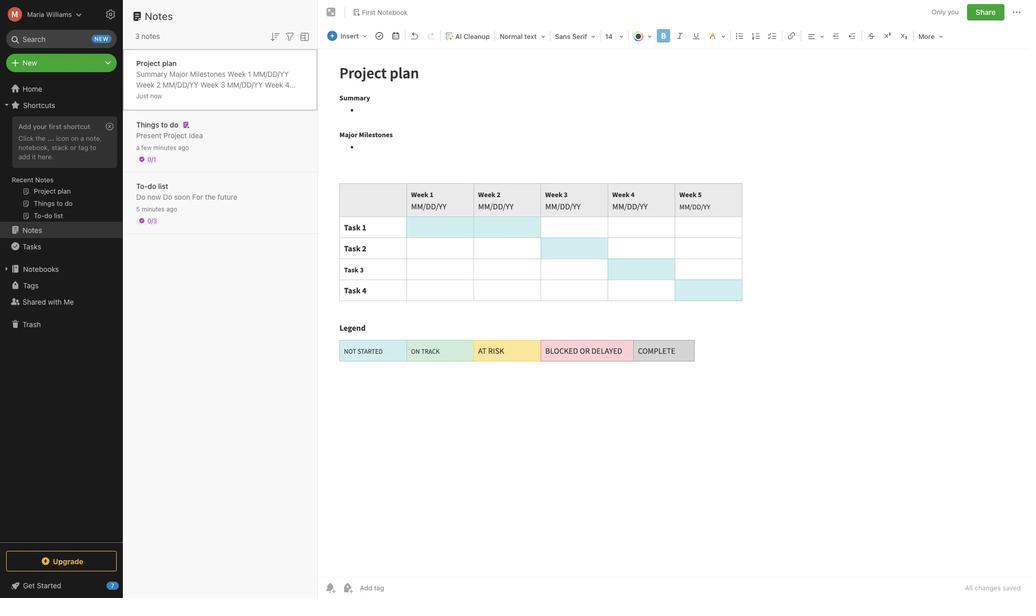 Task type: describe. For each thing, give the bounding box(es) containing it.
tags
[[23, 281, 39, 290]]

shortcuts button
[[0, 97, 122, 113]]

tasks button
[[0, 238, 122, 254]]

Help and Learning task checklist field
[[0, 578, 123, 594]]

click the ...
[[18, 134, 54, 142]]

week up just on the left top of page
[[136, 80, 155, 89]]

more actions image
[[1011, 6, 1023, 18]]

Alignment field
[[802, 29, 828, 44]]

note,
[[86, 134, 102, 142]]

1 vertical spatial 2
[[278, 91, 282, 100]]

me
[[64, 297, 74, 306]]

group containing add your first shortcut
[[0, 113, 122, 226]]

mm/dd/yy down major
[[163, 80, 198, 89]]

italic image
[[673, 29, 687, 43]]

5 minutes ago
[[136, 205, 177, 213]]

Note Editor text field
[[318, 49, 1029, 577]]

insert
[[340, 32, 359, 40]]

normal text
[[500, 32, 537, 40]]

checklist image
[[765, 29, 780, 43]]

recent
[[12, 176, 33, 184]]

to inside note list element
[[161, 120, 168, 129]]

a few minutes ago
[[136, 144, 189, 151]]

expand note image
[[325, 6, 337, 18]]

icon
[[56, 134, 69, 142]]

upgrade button
[[6, 551, 117, 571]]

soon
[[174, 192, 190, 201]]

notes link
[[0, 222, 122, 238]]

0 vertical spatial project
[[136, 59, 160, 67]]

Add filters field
[[284, 30, 296, 43]]

...
[[47, 134, 54, 142]]

a inside icon on a note, notebook, stack or tag to add it here.
[[80, 134, 84, 142]]

Sort options field
[[269, 30, 281, 43]]

few
[[141, 144, 152, 151]]

get started
[[23, 581, 61, 590]]

things to do
[[136, 120, 178, 129]]

superscript image
[[881, 29, 895, 43]]

expand notebooks image
[[3, 265, 11, 273]]

0 horizontal spatial 5
[[136, 205, 140, 213]]

first
[[49, 122, 62, 131]]

maria
[[27, 10, 44, 18]]

0 vertical spatial now
[[150, 92, 162, 100]]

add filters image
[[284, 31, 296, 43]]

all
[[965, 584, 973, 592]]

do inside the to-do list do now do soon for the future
[[148, 181, 156, 190]]

here.
[[38, 152, 54, 161]]

undo image
[[408, 29, 422, 43]]

tasks
[[23, 242, 41, 251]]

note window element
[[318, 0, 1029, 598]]

changes
[[975, 584, 1001, 592]]

notes
[[142, 32, 160, 40]]

2 vertical spatial 3
[[136, 102, 141, 110]]

get
[[23, 581, 35, 590]]

1 vertical spatial 3
[[221, 80, 225, 89]]

1 horizontal spatial project
[[163, 131, 187, 140]]

click
[[18, 134, 34, 142]]

to inside icon on a note, notebook, stack or tag to add it here.
[[90, 143, 96, 151]]

project plan
[[136, 59, 177, 67]]

sans
[[555, 32, 570, 40]]

mm/dd/yy up started
[[201, 91, 236, 100]]

share button
[[967, 4, 1005, 20]]

notebook,
[[18, 143, 50, 151]]

first notebook
[[362, 8, 408, 16]]

new
[[94, 35, 109, 42]]

add
[[18, 122, 31, 131]]

tags button
[[0, 277, 122, 293]]

trash
[[23, 320, 41, 328]]

add a reminder image
[[324, 582, 336, 594]]

first notebook button
[[349, 5, 411, 19]]

recent notes
[[12, 176, 54, 184]]

serif
[[572, 32, 587, 40]]

Search text field
[[13, 30, 110, 48]]

ai cleanup
[[455, 32, 490, 40]]

0 horizontal spatial 1
[[248, 69, 251, 78]]

list
[[158, 181, 168, 190]]

bulleted list image
[[733, 29, 747, 43]]

ai cleanup button
[[442, 29, 494, 44]]

started
[[37, 581, 61, 590]]

track...
[[256, 102, 285, 110]]

williams
[[46, 10, 72, 18]]

new search field
[[13, 30, 112, 48]]

bold image
[[656, 29, 671, 43]]

mm/dd/yy down summary
[[136, 91, 172, 100]]

add tag image
[[341, 582, 354, 594]]

just
[[136, 92, 149, 100]]

first
[[362, 8, 376, 16]]

a inside note list element
[[136, 144, 140, 151]]

to-do list do now do soon for the future
[[136, 181, 237, 201]]

1 do from the left
[[136, 192, 145, 201]]

Highlight field
[[704, 29, 729, 44]]

all changes saved
[[965, 584, 1021, 592]]

the inside the to-do list do now do soon for the future
[[205, 192, 216, 201]]

only
[[932, 8, 946, 16]]

week down milestones
[[200, 80, 219, 89]]

note list element
[[123, 0, 318, 598]]

add your first shortcut
[[18, 122, 90, 131]]



Task type: vqa. For each thing, say whether or not it's contained in the screenshot.
the bottom THE DEC
no



Task type: locate. For each thing, give the bounding box(es) containing it.
the inside group
[[35, 134, 46, 142]]

0/3
[[147, 217, 157, 225]]

0 vertical spatial to
[[161, 120, 168, 129]]

the left ...
[[35, 134, 46, 142]]

View options field
[[296, 30, 311, 43]]

a
[[80, 134, 84, 142], [136, 144, 140, 151]]

1 up track...
[[255, 91, 259, 100]]

on
[[243, 102, 254, 110]]

0 vertical spatial 2
[[156, 80, 161, 89]]

1 vertical spatial 1
[[255, 91, 259, 100]]

3 down milestones
[[221, 80, 225, 89]]

task image
[[372, 29, 387, 43]]

4 down just now
[[160, 102, 164, 110]]

saved
[[1003, 584, 1021, 592]]

numbered list image
[[749, 29, 763, 43]]

1 vertical spatial a
[[136, 144, 140, 151]]

5 down 'to-'
[[136, 205, 140, 213]]

1
[[248, 69, 251, 78], [255, 91, 259, 100]]

2 do from the left
[[163, 192, 172, 201]]

insert link image
[[784, 29, 799, 43]]

1 vertical spatial now
[[147, 192, 161, 201]]

ago down soon
[[166, 205, 177, 213]]

not
[[193, 102, 208, 110]]

2 down summary
[[156, 80, 161, 89]]

1 vertical spatial do
[[148, 181, 156, 190]]

the
[[35, 134, 46, 142], [205, 192, 216, 201]]

normal
[[500, 32, 523, 40]]

tree containing home
[[0, 80, 123, 542]]

mm/dd/yy up on
[[227, 80, 263, 89]]

shortcuts
[[23, 101, 55, 109]]

new
[[23, 58, 37, 67]]

indent image
[[829, 29, 843, 43]]

present project idea
[[136, 131, 203, 140]]

1 up on
[[248, 69, 251, 78]]

shared with me
[[23, 297, 74, 306]]

notes
[[145, 10, 173, 22], [35, 176, 54, 184], [23, 226, 42, 234]]

0 horizontal spatial 4
[[160, 102, 164, 110]]

present
[[136, 131, 162, 140]]

idea
[[189, 131, 203, 140]]

on
[[71, 134, 79, 142]]

click to collapse image
[[119, 579, 127, 591]]

text
[[524, 32, 537, 40]]

shared
[[23, 297, 46, 306]]

0 vertical spatial do
[[170, 120, 178, 129]]

1 vertical spatial minutes
[[142, 205, 165, 213]]

notes up tasks
[[23, 226, 42, 234]]

0 vertical spatial a
[[80, 134, 84, 142]]

5 inside summary major milestones week 1 mm/dd/yy week 2 mm/dd/yy week 3 mm/dd/yy week 4 mm/dd/yy week 5 mm/dd/yy task 1 task 2 task 3 task 4 legend not started on track...
[[194, 91, 199, 100]]

your
[[33, 122, 47, 131]]

icon on a note, notebook, stack or tag to add it here.
[[18, 134, 102, 161]]

week right milestones
[[228, 69, 246, 78]]

just now
[[136, 92, 162, 100]]

1 horizontal spatial 2
[[278, 91, 282, 100]]

0 horizontal spatial project
[[136, 59, 160, 67]]

shortcut
[[63, 122, 90, 131]]

5 up not
[[194, 91, 199, 100]]

future
[[218, 192, 237, 201]]

1 horizontal spatial the
[[205, 192, 216, 201]]

0 vertical spatial 1
[[248, 69, 251, 78]]

More field
[[915, 29, 946, 44]]

to up present project idea at the top left of the page
[[161, 120, 168, 129]]

week up track...
[[265, 80, 283, 89]]

task
[[238, 91, 253, 100], [261, 91, 276, 100], [284, 91, 299, 100], [143, 102, 158, 110]]

Font color field
[[630, 29, 655, 44]]

do down 'to-'
[[136, 192, 145, 201]]

notes right the recent
[[35, 176, 54, 184]]

settings image
[[104, 8, 117, 20]]

you
[[948, 8, 959, 16]]

3 left notes
[[135, 32, 140, 40]]

0 horizontal spatial ago
[[166, 205, 177, 213]]

1 vertical spatial ago
[[166, 205, 177, 213]]

0 horizontal spatial 2
[[156, 80, 161, 89]]

4 down "add filters" "icon"
[[285, 80, 290, 89]]

do up present project idea at the top left of the page
[[170, 120, 178, 129]]

Insert field
[[325, 29, 371, 43]]

a right on
[[80, 134, 84, 142]]

now
[[150, 92, 162, 100], [147, 192, 161, 201]]

stack
[[51, 143, 68, 151]]

0 vertical spatial minutes
[[153, 144, 176, 151]]

0 vertical spatial the
[[35, 134, 46, 142]]

2
[[156, 80, 161, 89], [278, 91, 282, 100]]

sans serif
[[555, 32, 587, 40]]

1 horizontal spatial to
[[161, 120, 168, 129]]

1 vertical spatial to
[[90, 143, 96, 151]]

now right just on the left top of page
[[150, 92, 162, 100]]

3 notes
[[135, 32, 160, 40]]

Add tag field
[[359, 583, 436, 592]]

ai
[[455, 32, 462, 40]]

notes inside note list element
[[145, 10, 173, 22]]

the right for
[[205, 192, 216, 201]]

share
[[976, 8, 996, 16]]

notes up notes
[[145, 10, 173, 22]]

1 vertical spatial notes
[[35, 176, 54, 184]]

notes inside group
[[35, 176, 54, 184]]

notebook
[[377, 8, 408, 16]]

1 horizontal spatial do
[[170, 120, 178, 129]]

14
[[605, 32, 613, 40]]

0 vertical spatial 4
[[285, 80, 290, 89]]

minutes up 0/3
[[142, 205, 165, 213]]

1 horizontal spatial a
[[136, 144, 140, 151]]

mm/dd/yy up track...
[[253, 69, 289, 78]]

shared with me link
[[0, 293, 122, 310]]

cleanup
[[464, 32, 490, 40]]

strikethrough image
[[864, 29, 879, 43]]

do down "list"
[[163, 192, 172, 201]]

0/1
[[147, 155, 156, 163]]

3 down just on the left top of page
[[136, 102, 141, 110]]

project up summary
[[136, 59, 160, 67]]

1 horizontal spatial 1
[[255, 91, 259, 100]]

1 vertical spatial 4
[[160, 102, 164, 110]]

underline image
[[689, 29, 703, 43]]

Font family field
[[551, 29, 599, 44]]

calendar event image
[[389, 29, 403, 43]]

Heading level field
[[496, 29, 549, 44]]

1 horizontal spatial ago
[[178, 144, 189, 151]]

milestones
[[190, 69, 226, 78]]

1 horizontal spatial 5
[[194, 91, 199, 100]]

Account field
[[0, 4, 82, 25]]

outdent image
[[845, 29, 860, 43]]

plan
[[162, 59, 177, 67]]

1 vertical spatial 5
[[136, 205, 140, 213]]

ago
[[178, 144, 189, 151], [166, 205, 177, 213]]

2 up track...
[[278, 91, 282, 100]]

3
[[135, 32, 140, 40], [221, 80, 225, 89], [136, 102, 141, 110]]

home
[[23, 84, 42, 93]]

0 vertical spatial notes
[[145, 10, 173, 22]]

Font size field
[[602, 29, 627, 44]]

major
[[169, 69, 188, 78]]

project
[[136, 59, 160, 67], [163, 131, 187, 140]]

More actions field
[[1011, 4, 1023, 20]]

1 horizontal spatial do
[[163, 192, 172, 201]]

tag
[[78, 143, 88, 151]]

0 horizontal spatial do
[[136, 192, 145, 201]]

week up legend
[[174, 91, 192, 100]]

a left "few"
[[136, 144, 140, 151]]

summary
[[136, 69, 167, 78]]

started
[[209, 102, 241, 110]]

summary major milestones week 1 mm/dd/yy week 2 mm/dd/yy week 3 mm/dd/yy week 4 mm/dd/yy week 5 mm/dd/yy task 1 task 2 task 3 task 4 legend not started on track...
[[136, 69, 299, 110]]

notebooks link
[[0, 261, 122, 277]]

1 vertical spatial the
[[205, 192, 216, 201]]

1 vertical spatial project
[[163, 131, 187, 140]]

with
[[48, 297, 62, 306]]

0 horizontal spatial do
[[148, 181, 156, 190]]

minutes down present project idea at the top left of the page
[[153, 144, 176, 151]]

maria williams
[[27, 10, 72, 18]]

to-
[[136, 181, 148, 190]]

ago down present project idea at the top left of the page
[[178, 144, 189, 151]]

0 horizontal spatial to
[[90, 143, 96, 151]]

7
[[111, 582, 114, 589]]

things
[[136, 120, 159, 129]]

to down note,
[[90, 143, 96, 151]]

do
[[170, 120, 178, 129], [148, 181, 156, 190]]

0 horizontal spatial a
[[80, 134, 84, 142]]

0 vertical spatial 3
[[135, 32, 140, 40]]

now inside the to-do list do now do soon for the future
[[147, 192, 161, 201]]

tree
[[0, 80, 123, 542]]

now up 5 minutes ago
[[147, 192, 161, 201]]

0 vertical spatial 5
[[194, 91, 199, 100]]

to
[[161, 120, 168, 129], [90, 143, 96, 151]]

more
[[918, 32, 935, 40]]

upgrade
[[53, 557, 83, 565]]

1 horizontal spatial 4
[[285, 80, 290, 89]]

add
[[18, 152, 30, 161]]

0 vertical spatial ago
[[178, 144, 189, 151]]

trash link
[[0, 316, 122, 332]]

home link
[[0, 80, 123, 97]]

for
[[192, 192, 203, 201]]

do
[[136, 192, 145, 201], [163, 192, 172, 201]]

subscript image
[[897, 29, 911, 43]]

project up a few minutes ago
[[163, 131, 187, 140]]

it
[[32, 152, 36, 161]]

notebooks
[[23, 264, 59, 273]]

2 vertical spatial notes
[[23, 226, 42, 234]]

do left "list"
[[148, 181, 156, 190]]

only you
[[932, 8, 959, 16]]

group
[[0, 113, 122, 226]]

new button
[[6, 54, 117, 72]]

legend
[[166, 102, 191, 110]]

0 horizontal spatial the
[[35, 134, 46, 142]]



